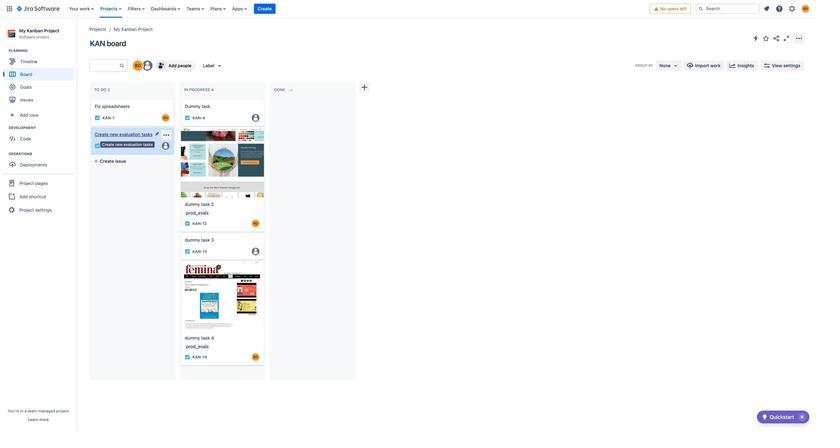 Task type: locate. For each thing, give the bounding box(es) containing it.
heading for operations icon in the top left of the page
[[9, 152, 76, 157]]

more actions image
[[796, 35, 803, 42]]

create issue image
[[87, 95, 94, 103], [87, 123, 94, 131], [177, 229, 184, 237]]

settings image
[[789, 5, 796, 13]]

3 heading from the top
[[9, 152, 76, 157]]

goal image
[[10, 84, 15, 90]]

primary element
[[4, 0, 650, 18]]

help image
[[776, 5, 783, 13]]

2 vertical spatial create issue image
[[177, 257, 184, 265]]

enter full screen image
[[783, 35, 790, 42]]

1 create issue image from the top
[[177, 95, 184, 103]]

0 vertical spatial heading
[[9, 48, 76, 53]]

notifications image
[[763, 5, 771, 13]]

heading for "planning" icon
[[9, 48, 76, 53]]

add people image
[[157, 62, 165, 70]]

2 create issue image from the top
[[177, 123, 184, 131]]

list
[[66, 0, 650, 18], [761, 3, 813, 15]]

group
[[3, 48, 76, 108], [3, 126, 76, 147], [3, 152, 76, 173], [3, 174, 74, 219]]

sidebar element
[[0, 18, 77, 432]]

1 heading from the top
[[9, 48, 76, 53]]

0 vertical spatial task image
[[185, 116, 190, 121]]

your profile and settings image
[[802, 5, 810, 13]]

group for "planning" icon
[[3, 48, 76, 108]]

create issue image
[[177, 95, 184, 103], [177, 123, 184, 131], [177, 257, 184, 265]]

automations menu button icon image
[[752, 34, 760, 42]]

0 vertical spatial create issue image
[[87, 95, 94, 103]]

2 vertical spatial heading
[[9, 152, 76, 157]]

0 vertical spatial create issue image
[[177, 95, 184, 103]]

1 vertical spatial heading
[[9, 126, 76, 131]]

development image
[[1, 124, 9, 132]]

1 vertical spatial create issue image
[[177, 123, 184, 131]]

jira software image
[[17, 5, 59, 13], [17, 5, 59, 13]]

None search field
[[696, 4, 760, 14]]

tooltip
[[100, 142, 155, 148]]

2 heading from the top
[[9, 126, 76, 131]]

check image
[[761, 414, 769, 422]]

appswitcher icon image
[[6, 5, 13, 13]]

planning image
[[1, 47, 9, 55]]

task image
[[185, 116, 190, 121], [185, 355, 190, 360]]

to do element
[[94, 88, 111, 92]]

group for development image
[[3, 126, 76, 147]]

1 task image from the top
[[185, 116, 190, 121]]

import image
[[686, 62, 694, 70]]

1 vertical spatial task image
[[185, 355, 190, 360]]

banner
[[0, 0, 817, 18]]

heading
[[9, 48, 76, 53], [9, 126, 76, 131], [9, 152, 76, 157]]

list item
[[254, 0, 276, 18]]

task image
[[95, 116, 100, 121], [95, 144, 100, 149], [185, 221, 190, 226], [185, 249, 190, 255]]



Task type: describe. For each thing, give the bounding box(es) containing it.
create column image
[[361, 84, 368, 91]]

in progress element
[[184, 88, 215, 92]]

view settings image
[[763, 62, 771, 70]]

operations image
[[1, 150, 9, 158]]

3 create issue image from the top
[[177, 257, 184, 265]]

dismiss quickstart image
[[797, 413, 807, 423]]

Search this board text field
[[90, 60, 119, 72]]

2 vertical spatial create issue image
[[177, 229, 184, 237]]

Search field
[[696, 4, 760, 14]]

2 task image from the top
[[185, 355, 190, 360]]

1 horizontal spatial list
[[761, 3, 813, 15]]

0 horizontal spatial list
[[66, 0, 650, 18]]

group for operations icon in the top left of the page
[[3, 152, 76, 173]]

1 vertical spatial create issue image
[[87, 123, 94, 131]]

star kan board image
[[762, 35, 770, 42]]

search image
[[699, 6, 704, 11]]

heading for development image
[[9, 126, 76, 131]]

sidebar navigation image
[[70, 26, 84, 38]]



Task type: vqa. For each thing, say whether or not it's contained in the screenshot.
group corresponding to OPERATIONS ICON
yes



